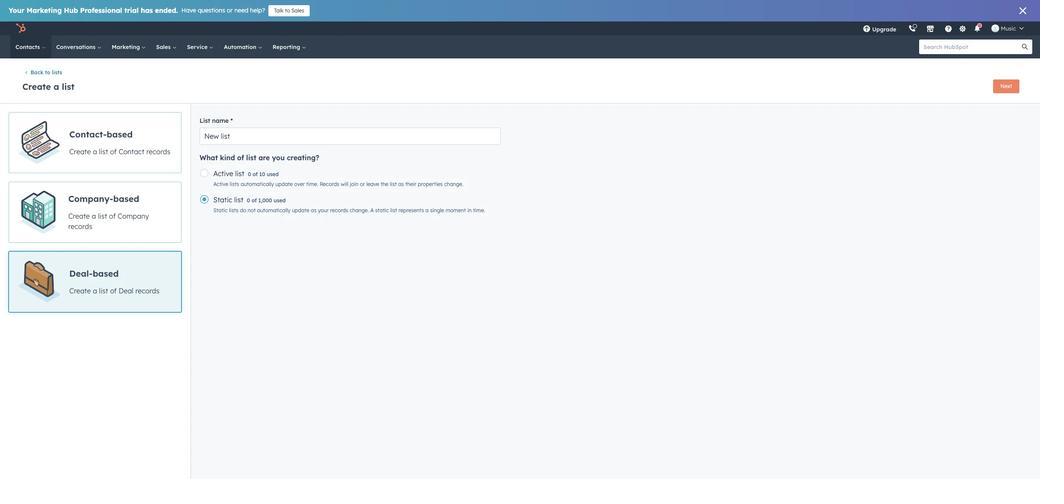 Task type: describe. For each thing, give the bounding box(es) containing it.
search image
[[1023, 44, 1029, 50]]

create a list of company records
[[68, 212, 149, 231]]

or for ended.
[[227, 6, 233, 14]]

to for talk
[[285, 7, 290, 14]]

static for list
[[214, 196, 232, 205]]

help button
[[942, 22, 956, 35]]

create for create a list of company records
[[68, 212, 90, 221]]

next
[[1001, 83, 1013, 89]]

need
[[235, 6, 249, 14]]

talk to sales
[[274, 7, 304, 14]]

0 vertical spatial update
[[276, 181, 293, 188]]

upgrade image
[[863, 25, 871, 33]]

contact-
[[69, 129, 107, 140]]

list up do
[[234, 196, 244, 205]]

lists for active
[[230, 181, 239, 188]]

marketplaces button
[[922, 22, 940, 35]]

0 horizontal spatial as
[[311, 208, 317, 214]]

a for create a list of contact records
[[93, 148, 97, 156]]

records for contact-based
[[146, 148, 171, 156]]

1 vertical spatial time.
[[473, 208, 486, 214]]

menu containing music
[[857, 22, 1031, 35]]

trial
[[124, 6, 139, 15]]

active for list
[[214, 170, 233, 178]]

based for deal-
[[93, 269, 119, 279]]

1 horizontal spatial as
[[399, 181, 404, 188]]

notifications button
[[971, 22, 985, 35]]

a for create a list of company records
[[92, 212, 96, 221]]

you
[[272, 154, 285, 162]]

used for active list
[[267, 171, 279, 178]]

of for 10
[[253, 171, 258, 178]]

are
[[259, 154, 270, 162]]

based for company-
[[113, 194, 139, 204]]

questions
[[198, 6, 225, 14]]

leave
[[367, 181, 379, 188]]

reporting link
[[268, 35, 311, 59]]

greg robinson image
[[992, 25, 1000, 32]]

deal-
[[69, 269, 93, 279]]

records
[[320, 181, 340, 188]]

Search HubSpot search field
[[920, 40, 1025, 54]]

list down contact-based
[[99, 148, 108, 156]]

service link
[[182, 35, 219, 59]]

list left 'are'
[[246, 154, 257, 162]]

conversations link
[[51, 35, 107, 59]]

create a list of contact records
[[69, 148, 171, 156]]

static lists do not automatically update as your records change. a static list represents a single moment in time.
[[214, 208, 486, 214]]

search button
[[1018, 40, 1033, 54]]

based for contact-
[[107, 129, 133, 140]]

lists for static
[[229, 208, 239, 214]]

the
[[381, 181, 389, 188]]

List name text field
[[200, 128, 501, 145]]

moment
[[446, 208, 466, 214]]

1 vertical spatial marketing
[[112, 43, 142, 50]]

contact
[[119, 148, 145, 156]]

join
[[350, 181, 359, 188]]

sales inside 'link'
[[156, 43, 172, 50]]

calling icon image
[[909, 25, 917, 33]]

hubspot link
[[10, 23, 32, 34]]

professional
[[80, 6, 122, 15]]

list name
[[200, 117, 229, 125]]

static
[[376, 208, 389, 214]]

1,000
[[258, 198, 272, 204]]

what kind of list are you creating?
[[200, 154, 320, 162]]

settings link
[[958, 24, 969, 33]]

list inside banner
[[62, 82, 75, 92]]

0 for static list
[[247, 198, 250, 204]]

properties
[[418, 181, 443, 188]]

of for deal
[[110, 287, 117, 296]]

have
[[182, 6, 196, 14]]

used for static list
[[274, 198, 286, 204]]

of right 'kind'
[[237, 154, 244, 162]]

automation link
[[219, 35, 268, 59]]

ended.
[[155, 6, 178, 15]]

creating?
[[287, 154, 320, 162]]

static for lists
[[214, 208, 228, 214]]

not
[[248, 208, 256, 214]]

music button
[[987, 22, 1030, 35]]

your
[[318, 208, 329, 214]]

0 vertical spatial automatically
[[241, 181, 274, 188]]

help image
[[945, 25, 953, 33]]

0 vertical spatial lists
[[52, 69, 62, 76]]

next button
[[994, 80, 1020, 93]]

a
[[371, 208, 374, 214]]

talk to sales button
[[269, 5, 310, 16]]

music
[[1002, 25, 1017, 32]]

none checkbox containing contact-based
[[9, 112, 182, 174]]



Task type: locate. For each thing, give the bounding box(es) containing it.
sales left service
[[156, 43, 172, 50]]

of inside the static list 0 of 1,000 used
[[252, 198, 257, 204]]

of for 1,000
[[252, 198, 257, 204]]

to for back
[[45, 69, 50, 76]]

to
[[285, 7, 290, 14], [45, 69, 50, 76]]

update left your
[[292, 208, 310, 214]]

based up create a list of contact records
[[107, 129, 133, 140]]

based up 'company' on the left of the page
[[113, 194, 139, 204]]

records down company-
[[68, 222, 92, 231]]

0 for active list
[[248, 171, 251, 178]]

automatically down 1,000
[[257, 208, 291, 214]]

conversations
[[56, 43, 97, 50]]

update left the over
[[276, 181, 293, 188]]

calling icon button
[[906, 23, 920, 34]]

hub
[[64, 6, 78, 15]]

company-based
[[68, 194, 139, 204]]

a inside create a list of company records
[[92, 212, 96, 221]]

represents
[[399, 208, 424, 214]]

0 vertical spatial 0
[[248, 171, 251, 178]]

marketing left hub
[[27, 6, 62, 15]]

1 horizontal spatial to
[[285, 7, 290, 14]]

or left need
[[227, 6, 233, 14]]

or for records
[[360, 181, 365, 188]]

a for create a list
[[54, 82, 59, 92]]

back to lists
[[31, 69, 62, 76]]

of for contact
[[110, 148, 117, 156]]

sales
[[292, 7, 304, 14], [156, 43, 172, 50]]

of down 'company-based'
[[109, 212, 116, 221]]

time.
[[307, 181, 319, 188], [473, 208, 486, 214]]

time. right the in
[[473, 208, 486, 214]]

static
[[214, 196, 232, 205], [214, 208, 228, 214]]

1 vertical spatial active
[[214, 181, 228, 188]]

1 horizontal spatial time.
[[473, 208, 486, 214]]

static list 0 of 1,000 used
[[214, 196, 286, 205]]

a
[[54, 82, 59, 92], [93, 148, 97, 156], [426, 208, 429, 214], [92, 212, 96, 221], [93, 287, 97, 296]]

1 vertical spatial static
[[214, 208, 228, 214]]

create inside banner
[[22, 82, 51, 92]]

active list 0 of 10 used
[[214, 170, 279, 178]]

a inside checkbox
[[93, 148, 97, 156]]

1 vertical spatial or
[[360, 181, 365, 188]]

or right join
[[360, 181, 365, 188]]

as
[[399, 181, 404, 188], [311, 208, 317, 214]]

create for create a list of contact records
[[69, 148, 91, 156]]

list right the
[[390, 181, 397, 188]]

company-
[[68, 194, 113, 204]]

over
[[294, 181, 305, 188]]

a down company-
[[92, 212, 96, 221]]

1 static from the top
[[214, 196, 232, 205]]

single
[[430, 208, 444, 214]]

of left contact
[[110, 148, 117, 156]]

close image
[[1020, 7, 1027, 14]]

1 horizontal spatial sales
[[292, 7, 304, 14]]

settings image
[[960, 25, 967, 33]]

automatically
[[241, 181, 274, 188], [257, 208, 291, 214]]

0 horizontal spatial change.
[[350, 208, 369, 214]]

their
[[406, 181, 417, 188]]

0 up not
[[247, 198, 250, 204]]

upgrade
[[873, 26, 897, 33]]

list
[[200, 117, 210, 125]]

1 vertical spatial lists
[[230, 181, 239, 188]]

lists up create a list
[[52, 69, 62, 76]]

based
[[107, 129, 133, 140], [113, 194, 139, 204], [93, 269, 119, 279]]

name
[[212, 117, 229, 125]]

to right 'talk'
[[285, 7, 290, 14]]

lists down the active list 0 of 10 used at the left top
[[230, 181, 239, 188]]

static left do
[[214, 208, 228, 214]]

used right 1,000
[[274, 198, 286, 204]]

change. left a
[[350, 208, 369, 214]]

0
[[248, 171, 251, 178], [247, 198, 250, 204]]

list right static
[[390, 208, 397, 214]]

lists left do
[[229, 208, 239, 214]]

active
[[214, 170, 233, 178], [214, 181, 228, 188]]

of up not
[[252, 198, 257, 204]]

0 vertical spatial or
[[227, 6, 233, 14]]

back
[[31, 69, 43, 76]]

will
[[341, 181, 349, 188]]

of inside create a list of company records
[[109, 212, 116, 221]]

None checkbox
[[9, 182, 182, 243], [9, 252, 182, 313], [9, 182, 182, 243], [9, 252, 182, 313]]

change. right properties
[[445, 181, 464, 188]]

or
[[227, 6, 233, 14], [360, 181, 365, 188]]

0 vertical spatial based
[[107, 129, 133, 140]]

or inside the your marketing hub professional trial has ended. have questions or need help?
[[227, 6, 233, 14]]

records right contact
[[146, 148, 171, 156]]

create for create a list of deal records
[[69, 287, 91, 296]]

0 horizontal spatial to
[[45, 69, 50, 76]]

menu item
[[903, 22, 905, 35]]

your
[[9, 6, 24, 15]]

active lists automatically update over time. records will join or leave the list as their properties change.
[[214, 181, 464, 188]]

time. right the over
[[307, 181, 319, 188]]

active for lists
[[214, 181, 228, 188]]

sales inside button
[[292, 7, 304, 14]]

do
[[240, 208, 246, 214]]

of left deal
[[110, 287, 117, 296]]

contacts link
[[10, 35, 51, 59]]

used inside the active list 0 of 10 used
[[267, 171, 279, 178]]

create a list of deal records
[[69, 287, 160, 296]]

0 inside the static list 0 of 1,000 used
[[247, 198, 250, 204]]

1 vertical spatial sales
[[156, 43, 172, 50]]

lists
[[52, 69, 62, 76], [230, 181, 239, 188], [229, 208, 239, 214]]

update
[[276, 181, 293, 188], [292, 208, 310, 214]]

1 vertical spatial used
[[274, 198, 286, 204]]

1 vertical spatial automatically
[[257, 208, 291, 214]]

help?
[[250, 6, 265, 14]]

list left 10
[[235, 170, 245, 178]]

0 vertical spatial static
[[214, 196, 232, 205]]

records for company-based
[[68, 222, 92, 231]]

0 vertical spatial to
[[285, 7, 290, 14]]

of left 10
[[253, 171, 258, 178]]

0 vertical spatial time.
[[307, 181, 319, 188]]

a down contact-based
[[93, 148, 97, 156]]

2 vertical spatial based
[[93, 269, 119, 279]]

your marketing hub professional trial has ended. have questions or need help?
[[9, 6, 265, 15]]

records
[[146, 148, 171, 156], [330, 208, 348, 214], [68, 222, 92, 231], [135, 287, 160, 296]]

records right your
[[330, 208, 348, 214]]

marketing link
[[107, 35, 151, 59]]

to inside button
[[285, 7, 290, 14]]

create down company-
[[68, 212, 90, 221]]

create down deal-
[[69, 287, 91, 296]]

create a list
[[22, 82, 75, 92]]

0 horizontal spatial marketing
[[27, 6, 62, 15]]

a down deal-based
[[93, 287, 97, 296]]

1 horizontal spatial or
[[360, 181, 365, 188]]

0 horizontal spatial time.
[[307, 181, 319, 188]]

records for deal-based
[[135, 287, 160, 296]]

0 vertical spatial marketing
[[27, 6, 62, 15]]

1 horizontal spatial change.
[[445, 181, 464, 188]]

0 vertical spatial used
[[267, 171, 279, 178]]

talk
[[274, 7, 284, 14]]

list
[[62, 82, 75, 92], [99, 148, 108, 156], [246, 154, 257, 162], [235, 170, 245, 178], [390, 181, 397, 188], [234, 196, 244, 205], [390, 208, 397, 214], [98, 212, 107, 221], [99, 287, 108, 296]]

contacts
[[15, 43, 42, 50]]

create down back
[[22, 82, 51, 92]]

as left their
[[399, 181, 404, 188]]

of for company
[[109, 212, 116, 221]]

2 vertical spatial lists
[[229, 208, 239, 214]]

0 inside the active list 0 of 10 used
[[248, 171, 251, 178]]

create for create a list
[[22, 82, 51, 92]]

2 active from the top
[[214, 181, 228, 188]]

used
[[267, 171, 279, 178], [274, 198, 286, 204]]

a left single
[[426, 208, 429, 214]]

1 vertical spatial to
[[45, 69, 50, 76]]

of inside the active list 0 of 10 used
[[253, 171, 258, 178]]

marketing down the trial
[[112, 43, 142, 50]]

a inside banner
[[54, 82, 59, 92]]

1 vertical spatial as
[[311, 208, 317, 214]]

0 vertical spatial as
[[399, 181, 404, 188]]

sales right 'talk'
[[292, 7, 304, 14]]

marketing
[[27, 6, 62, 15], [112, 43, 142, 50]]

reporting
[[273, 43, 302, 50]]

create down contact-
[[69, 148, 91, 156]]

0 vertical spatial active
[[214, 170, 233, 178]]

create a list banner
[[21, 77, 1020, 95]]

has
[[141, 6, 153, 15]]

sales link
[[151, 35, 182, 59]]

what
[[200, 154, 218, 162]]

change.
[[445, 181, 464, 188], [350, 208, 369, 214]]

0 vertical spatial sales
[[292, 7, 304, 14]]

company
[[118, 212, 149, 221]]

automatically down 10
[[241, 181, 274, 188]]

0 vertical spatial change.
[[445, 181, 464, 188]]

kind
[[220, 154, 235, 162]]

2 static from the top
[[214, 208, 228, 214]]

as left your
[[311, 208, 317, 214]]

deal
[[119, 287, 134, 296]]

1 horizontal spatial marketing
[[112, 43, 142, 50]]

records inside create a list of company records
[[68, 222, 92, 231]]

service
[[187, 43, 209, 50]]

1 vertical spatial change.
[[350, 208, 369, 214]]

None checkbox
[[9, 112, 182, 174]]

automation
[[224, 43, 258, 50]]

notifications image
[[974, 25, 982, 33]]

in
[[468, 208, 472, 214]]

0 horizontal spatial sales
[[156, 43, 172, 50]]

list down 'company-based'
[[98, 212, 107, 221]]

menu
[[857, 22, 1031, 35]]

1 vertical spatial 0
[[247, 198, 250, 204]]

based up create a list of deal records
[[93, 269, 119, 279]]

of inside checkbox
[[110, 148, 117, 156]]

a down back to lists at left
[[54, 82, 59, 92]]

create inside create a list of company records
[[68, 212, 90, 221]]

used right 10
[[267, 171, 279, 178]]

hubspot image
[[15, 23, 26, 34]]

marketplaces image
[[927, 25, 935, 33]]

contact-based
[[69, 129, 133, 140]]

10
[[259, 171, 265, 178]]

1 active from the top
[[214, 170, 233, 178]]

deal-based
[[69, 269, 119, 279]]

records right deal
[[135, 287, 160, 296]]

0 left 10
[[248, 171, 251, 178]]

to right back
[[45, 69, 50, 76]]

static down the active list 0 of 10 used at the left top
[[214, 196, 232, 205]]

of
[[110, 148, 117, 156], [237, 154, 244, 162], [253, 171, 258, 178], [252, 198, 257, 204], [109, 212, 116, 221], [110, 287, 117, 296]]

1 vertical spatial update
[[292, 208, 310, 214]]

0 horizontal spatial or
[[227, 6, 233, 14]]

list down deal-based
[[99, 287, 108, 296]]

back to lists link
[[24, 69, 62, 76]]

1 vertical spatial based
[[113, 194, 139, 204]]

list down back to lists at left
[[62, 82, 75, 92]]

used inside the static list 0 of 1,000 used
[[274, 198, 286, 204]]

list inside create a list of company records
[[98, 212, 107, 221]]

a for create a list of deal records
[[93, 287, 97, 296]]



Task type: vqa. For each thing, say whether or not it's contained in the screenshot.
Manage cards
no



